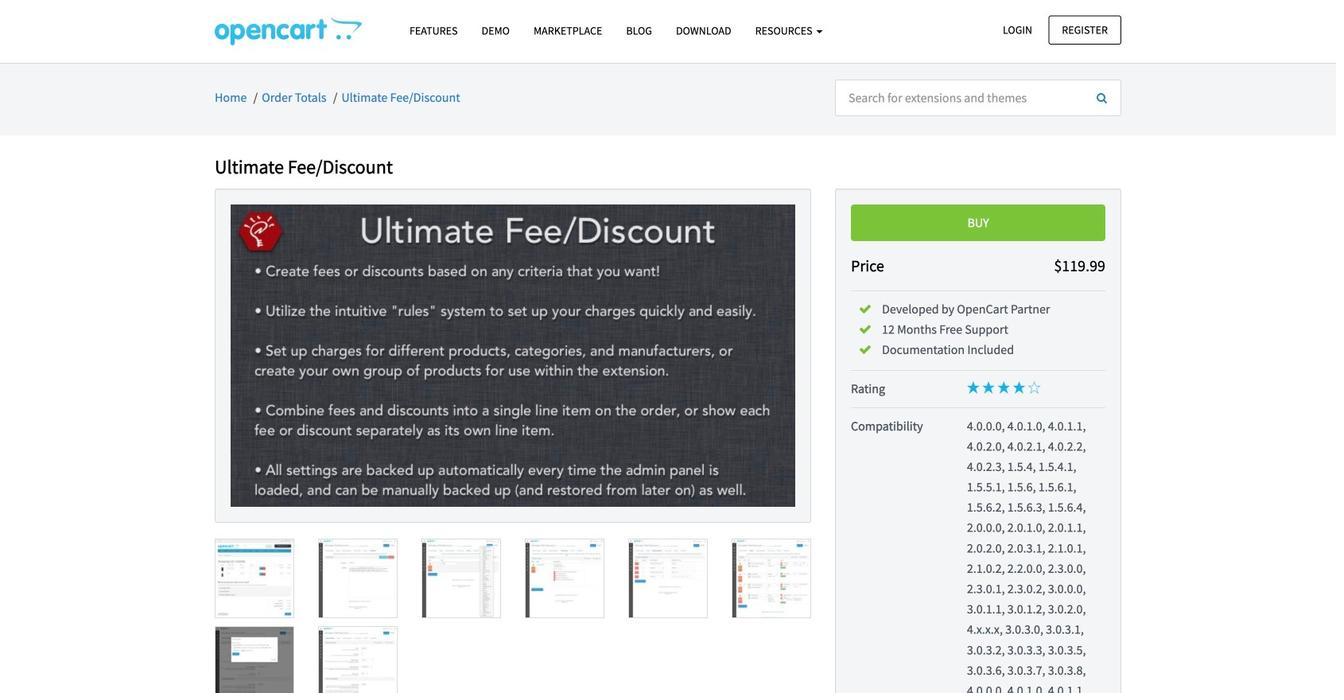Task type: locate. For each thing, give the bounding box(es) containing it.
search image
[[1097, 92, 1108, 103]]

Search for extensions and themes text field
[[835, 80, 1085, 116]]

star light image
[[967, 381, 980, 394], [983, 381, 995, 394], [1013, 381, 1026, 394]]

1 star light image from the left
[[967, 381, 980, 394]]

3 star light image from the left
[[1013, 381, 1026, 394]]

star light o image
[[1029, 381, 1041, 394]]

0 horizontal spatial star light image
[[967, 381, 980, 394]]

opencart - ultimate fee/discount image
[[215, 17, 362, 45]]

2 horizontal spatial star light image
[[1013, 381, 1026, 394]]

1 horizontal spatial star light image
[[983, 381, 995, 394]]

ultimate fee/discount image
[[231, 204, 796, 507]]



Task type: vqa. For each thing, say whether or not it's contained in the screenshot.
facebook page link Text Box
no



Task type: describe. For each thing, give the bounding box(es) containing it.
star light image
[[998, 381, 1011, 394]]

2 star light image from the left
[[983, 381, 995, 394]]



